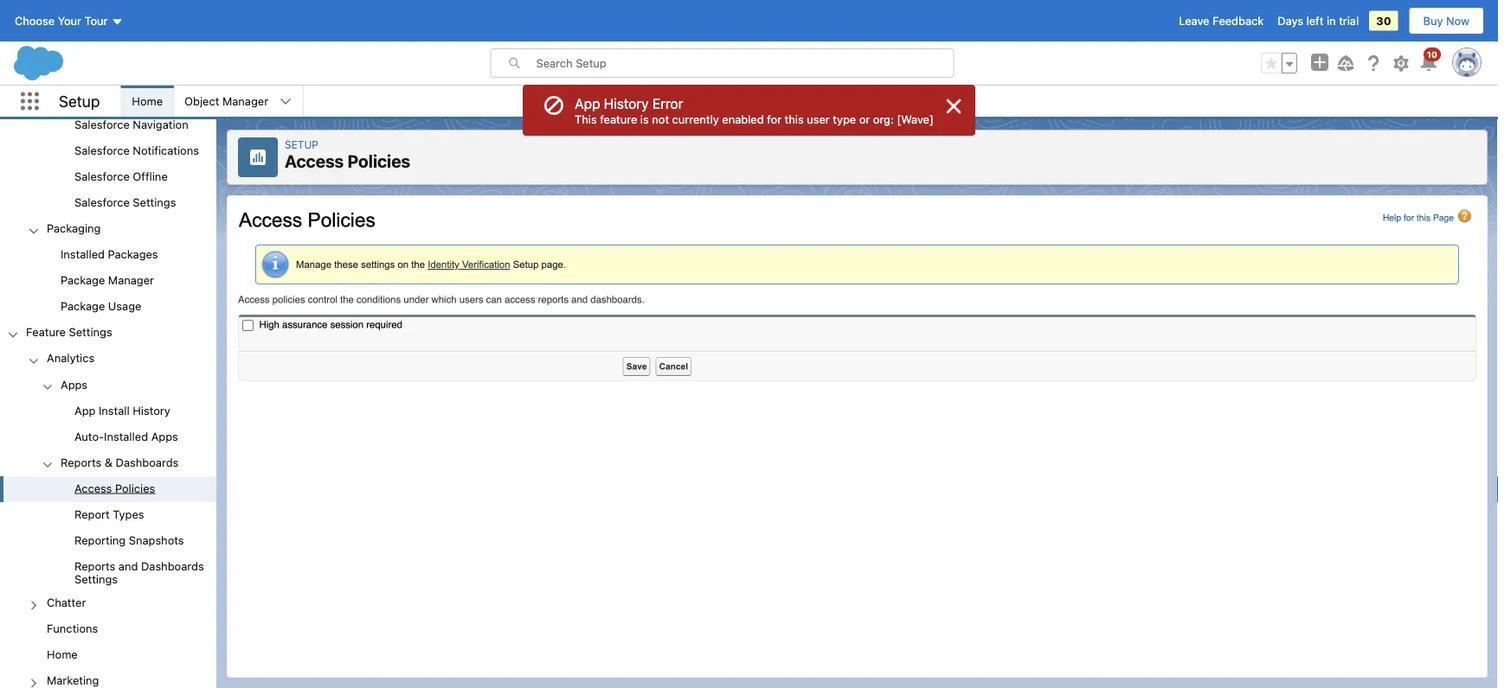 Task type: locate. For each thing, give the bounding box(es) containing it.
reports inside reports and dashboards settings
[[74, 560, 115, 573]]

salesforce navigation link
[[74, 118, 188, 133]]

apps
[[61, 378, 88, 391], [151, 430, 178, 443]]

app history error alert dialog
[[523, 85, 975, 136]]

salesforce up salesforce settings
[[74, 170, 130, 183]]

analytics link
[[47, 352, 95, 368]]

analytics tree item
[[0, 347, 216, 591]]

0 vertical spatial history
[[604, 96, 649, 112]]

reporting
[[74, 534, 126, 547]]

1 horizontal spatial app
[[575, 96, 600, 112]]

0 horizontal spatial setup
[[59, 92, 100, 111]]

settings
[[133, 196, 176, 209], [69, 326, 112, 339], [74, 573, 118, 586]]

package up the feature settings
[[61, 300, 105, 313]]

tour
[[84, 14, 108, 27]]

installed packages
[[61, 248, 158, 261]]

0 horizontal spatial home
[[47, 649, 78, 662]]

1 horizontal spatial home
[[132, 95, 163, 108]]

app inside tree item
[[74, 404, 96, 417]]

2 vertical spatial settings
[[74, 573, 118, 586]]

0 vertical spatial manager
[[222, 95, 268, 108]]

reports down reporting
[[74, 560, 115, 573]]

0 vertical spatial dashboards
[[116, 456, 179, 469]]

marketing link
[[47, 675, 99, 689]]

policies
[[348, 151, 410, 171], [115, 482, 155, 495]]

1 vertical spatial home link
[[47, 649, 78, 664]]

app inside app history error this feature is not currently enabled for this user type or org: [wave]
[[575, 96, 600, 112]]

object manager
[[184, 95, 268, 108]]

1 vertical spatial settings
[[69, 326, 112, 339]]

group containing installed packages
[[0, 243, 216, 321]]

1 salesforce from the top
[[74, 118, 130, 131]]

dashboards for reports & dashboards
[[116, 456, 179, 469]]

home down functions link
[[47, 649, 78, 662]]

history inside apps tree item
[[133, 404, 170, 417]]

trial
[[1339, 14, 1359, 27]]

setup
[[59, 92, 100, 111], [285, 138, 318, 151]]

salesforce navigation
[[74, 118, 188, 131]]

setup for setup
[[59, 92, 100, 111]]

object manager link
[[174, 86, 279, 117]]

1 vertical spatial dashboards
[[141, 560, 204, 573]]

1 horizontal spatial apps
[[151, 430, 178, 443]]

package for package manager
[[61, 274, 105, 287]]

app history error this feature is not currently enabled for this user type or org: [wave]
[[575, 96, 934, 125]]

package
[[61, 274, 105, 287], [61, 300, 105, 313]]

0 horizontal spatial manager
[[108, 274, 154, 287]]

app up auto-
[[74, 404, 96, 417]]

salesforce for salesforce notifications
[[74, 144, 130, 157]]

dashboards inside reports and dashboards settings
[[141, 560, 204, 573]]

home link up navigation
[[121, 86, 173, 117]]

app up this
[[575, 96, 600, 112]]

chatter
[[47, 597, 86, 610]]

settings for salesforce settings
[[133, 196, 176, 209]]

reports
[[61, 456, 102, 469], [74, 560, 115, 573]]

feature settings tree item
[[0, 321, 216, 689]]

0 vertical spatial settings
[[133, 196, 176, 209]]

group containing access policies
[[0, 477, 216, 591]]

0 vertical spatial home
[[132, 95, 163, 108]]

home up navigation
[[132, 95, 163, 108]]

0 horizontal spatial access
[[74, 482, 112, 495]]

installed inside packaging tree item
[[61, 248, 105, 261]]

0 vertical spatial home link
[[121, 86, 173, 117]]

1 vertical spatial setup
[[285, 138, 318, 151]]

home link
[[121, 86, 173, 117], [47, 649, 78, 664]]

days left in trial
[[1278, 14, 1359, 27]]

1 horizontal spatial manager
[[222, 95, 268, 108]]

0 vertical spatial app
[[575, 96, 600, 112]]

0 vertical spatial package
[[61, 274, 105, 287]]

report types
[[74, 508, 144, 521]]

1 vertical spatial policies
[[115, 482, 155, 495]]

1 vertical spatial reports
[[74, 560, 115, 573]]

installed down app install history link
[[104, 430, 148, 443]]

leave feedback
[[1179, 14, 1264, 27]]

app install history
[[74, 404, 170, 417]]

salesforce for salesforce settings
[[74, 196, 130, 209]]

0 horizontal spatial history
[[133, 404, 170, 417]]

salesforce down salesforce offline link
[[74, 196, 130, 209]]

4 salesforce from the top
[[74, 196, 130, 209]]

1 horizontal spatial policies
[[348, 151, 410, 171]]

0 vertical spatial apps
[[61, 378, 88, 391]]

manager
[[222, 95, 268, 108], [108, 274, 154, 287]]

0 vertical spatial setup
[[59, 92, 100, 111]]

salesforce settings
[[74, 196, 176, 209]]

home link up marketing
[[47, 649, 78, 664]]

usage
[[108, 300, 141, 313]]

1 package from the top
[[61, 274, 105, 287]]

reporting snapshots link
[[74, 534, 184, 550]]

history up auto-installed apps
[[133, 404, 170, 417]]

auto-
[[74, 430, 104, 443]]

dashboards for reports and dashboards settings
[[141, 560, 204, 573]]

reports for reports and dashboards settings
[[74, 560, 115, 573]]

1 horizontal spatial setup
[[285, 138, 318, 151]]

snapshots
[[129, 534, 184, 547]]

30
[[1376, 14, 1391, 27]]

apps down analytics link
[[61, 378, 88, 391]]

app
[[575, 96, 600, 112], [74, 404, 96, 417]]

package up package usage
[[61, 274, 105, 287]]

installed
[[61, 248, 105, 261], [104, 430, 148, 443]]

settings inside reports and dashboards settings
[[74, 573, 118, 586]]

policies inside tree item
[[115, 482, 155, 495]]

reports for reports & dashboards
[[61, 456, 102, 469]]

group
[[0, 0, 216, 321], [1261, 53, 1297, 74], [0, 87, 216, 217], [0, 243, 216, 321], [0, 347, 216, 689], [0, 373, 216, 591], [0, 399, 216, 451], [0, 477, 216, 591]]

salesforce up salesforce notifications
[[74, 118, 130, 131]]

settings inside feature settings link
[[69, 326, 112, 339]]

for
[[767, 113, 782, 125]]

installed packages link
[[61, 248, 158, 264]]

1 vertical spatial package
[[61, 300, 105, 313]]

group containing apps
[[0, 373, 216, 591]]

0 horizontal spatial app
[[74, 404, 96, 417]]

access policies tree item
[[0, 477, 216, 503]]

app for history
[[575, 96, 600, 112]]

reports & dashboards
[[61, 456, 179, 469]]

2 salesforce from the top
[[74, 144, 130, 157]]

3 salesforce from the top
[[74, 170, 130, 183]]

manager down packages
[[108, 274, 154, 287]]

reports & dashboards link
[[61, 456, 179, 472]]

0 vertical spatial installed
[[61, 248, 105, 261]]

1 vertical spatial home
[[47, 649, 78, 662]]

0 horizontal spatial policies
[[115, 482, 155, 495]]

group containing analytics
[[0, 347, 216, 689]]

dashboards down "snapshots"
[[141, 560, 204, 573]]

settings down offline
[[133, 196, 176, 209]]

app for install
[[74, 404, 96, 417]]

1 horizontal spatial history
[[604, 96, 649, 112]]

settings down package usage link
[[69, 326, 112, 339]]

installed down packaging link
[[61, 248, 105, 261]]

1 vertical spatial installed
[[104, 430, 148, 443]]

choose your tour
[[15, 14, 108, 27]]

2 package from the top
[[61, 300, 105, 313]]

apps down app install history link
[[151, 430, 178, 443]]

reporting snapshots
[[74, 534, 184, 547]]

notifications
[[133, 144, 199, 157]]

history up feature
[[604, 96, 649, 112]]

reports down auto-
[[61, 456, 102, 469]]

history
[[604, 96, 649, 112], [133, 404, 170, 417]]

salesforce up salesforce offline
[[74, 144, 130, 157]]

and
[[118, 560, 138, 573]]

1 vertical spatial app
[[74, 404, 96, 417]]

package inside package usage link
[[61, 300, 105, 313]]

is
[[640, 113, 649, 125]]

0 horizontal spatial home link
[[47, 649, 78, 664]]

app install history link
[[74, 404, 170, 420]]

0 vertical spatial policies
[[348, 151, 410, 171]]

manager inside packaging tree item
[[108, 274, 154, 287]]

settings left and
[[74, 573, 118, 586]]

home inside feature settings tree item
[[47, 649, 78, 662]]

1 vertical spatial apps
[[151, 430, 178, 443]]

dashboards down the auto-installed apps link
[[116, 456, 179, 469]]

settings inside salesforce settings link
[[133, 196, 176, 209]]

salesforce
[[74, 118, 130, 131], [74, 144, 130, 157], [74, 170, 130, 183], [74, 196, 130, 209]]

1 vertical spatial history
[[133, 404, 170, 417]]

feature
[[600, 113, 637, 125]]

manager for object manager
[[222, 95, 268, 108]]

packaging tree item
[[0, 217, 216, 321]]

dashboards
[[116, 456, 179, 469], [141, 560, 204, 573]]

home link inside feature settings tree item
[[47, 649, 78, 664]]

manager right object
[[222, 95, 268, 108]]

10 button
[[1419, 48, 1441, 74]]

1 vertical spatial manager
[[108, 274, 154, 287]]

0 vertical spatial access
[[285, 151, 344, 171]]

setup inside setup access policies
[[285, 138, 318, 151]]

package inside package manager link
[[61, 274, 105, 287]]

home inside home link
[[132, 95, 163, 108]]

large image
[[943, 96, 964, 117]]

buy now button
[[1409, 7, 1484, 35]]

0 vertical spatial reports
[[61, 456, 102, 469]]

1 vertical spatial access
[[74, 482, 112, 495]]

not
[[652, 113, 669, 125]]

1 horizontal spatial access
[[285, 151, 344, 171]]



Task type: vqa. For each thing, say whether or not it's contained in the screenshot.
Setup Lead Processes
no



Task type: describe. For each thing, give the bounding box(es) containing it.
salesforce notifications link
[[74, 144, 199, 159]]

marketing
[[47, 675, 99, 688]]

offline
[[133, 170, 168, 183]]

feature
[[26, 326, 66, 339]]

enabled
[[722, 113, 764, 125]]

package manager link
[[61, 274, 154, 290]]

package usage link
[[61, 300, 141, 316]]

apps tree item
[[0, 373, 216, 451]]

feature settings link
[[26, 326, 112, 342]]

group containing app install history
[[0, 399, 216, 451]]

apps link
[[61, 378, 88, 394]]

salesforce offline
[[74, 170, 168, 183]]

your
[[58, 14, 81, 27]]

feedback
[[1213, 14, 1264, 27]]

salesforce for salesforce navigation
[[74, 118, 130, 131]]

types
[[113, 508, 144, 521]]

package manager
[[61, 274, 154, 287]]

left
[[1306, 14, 1324, 27]]

reports & dashboards tree item
[[0, 451, 216, 591]]

reports and dashboards settings link
[[74, 560, 216, 586]]

setup access policies
[[285, 138, 410, 171]]

in
[[1327, 14, 1336, 27]]

leave
[[1179, 14, 1210, 27]]

this
[[575, 113, 597, 125]]

days
[[1278, 14, 1303, 27]]

functions
[[47, 623, 98, 636]]

packaging link
[[47, 222, 101, 238]]

package for package usage
[[61, 300, 105, 313]]

policies inside setup access policies
[[348, 151, 410, 171]]

user
[[807, 113, 830, 125]]

settings for feature settings
[[69, 326, 112, 339]]

history inside app history error this feature is not currently enabled for this user type or org: [wave]
[[604, 96, 649, 112]]

package usage
[[61, 300, 141, 313]]

0 horizontal spatial apps
[[61, 378, 88, 391]]

functions link
[[47, 623, 98, 638]]

salesforce settings link
[[74, 196, 176, 211]]

installed inside apps tree item
[[104, 430, 148, 443]]

buy
[[1423, 14, 1443, 27]]

access policies link
[[74, 482, 155, 498]]

salesforce notifications
[[74, 144, 199, 157]]

salesforce for salesforce offline
[[74, 170, 130, 183]]

10
[[1427, 49, 1438, 59]]

now
[[1446, 14, 1470, 27]]

or
[[859, 113, 870, 125]]

buy now
[[1423, 14, 1470, 27]]

setup for setup access policies
[[285, 138, 318, 151]]

packaging
[[47, 222, 101, 235]]

install
[[99, 404, 130, 417]]

[wave]
[[897, 113, 934, 125]]

choose
[[15, 14, 55, 27]]

Search Setup text field
[[536, 49, 953, 77]]

choose your tour button
[[14, 7, 124, 35]]

analytics
[[47, 352, 95, 365]]

reports and dashboards settings
[[74, 560, 204, 586]]

auto-installed apps
[[74, 430, 178, 443]]

type
[[833, 113, 856, 125]]

&
[[105, 456, 113, 469]]

access policies
[[74, 482, 155, 495]]

currently
[[672, 113, 719, 125]]

packages
[[108, 248, 158, 261]]

setup link
[[285, 138, 318, 151]]

chatter link
[[47, 597, 86, 612]]

this
[[785, 113, 804, 125]]

navigation
[[133, 118, 188, 131]]

access inside access policies link
[[74, 482, 112, 495]]

org:
[[873, 113, 894, 125]]

salesforce offline link
[[74, 170, 168, 185]]

leave feedback link
[[1179, 14, 1264, 27]]

error
[[652, 96, 683, 112]]

report
[[74, 508, 110, 521]]

1 horizontal spatial home link
[[121, 86, 173, 117]]

object
[[184, 95, 219, 108]]

feature settings
[[26, 326, 112, 339]]

access inside setup access policies
[[285, 151, 344, 171]]

manager for package manager
[[108, 274, 154, 287]]

report types link
[[74, 508, 144, 524]]

auto-installed apps link
[[74, 430, 178, 446]]



